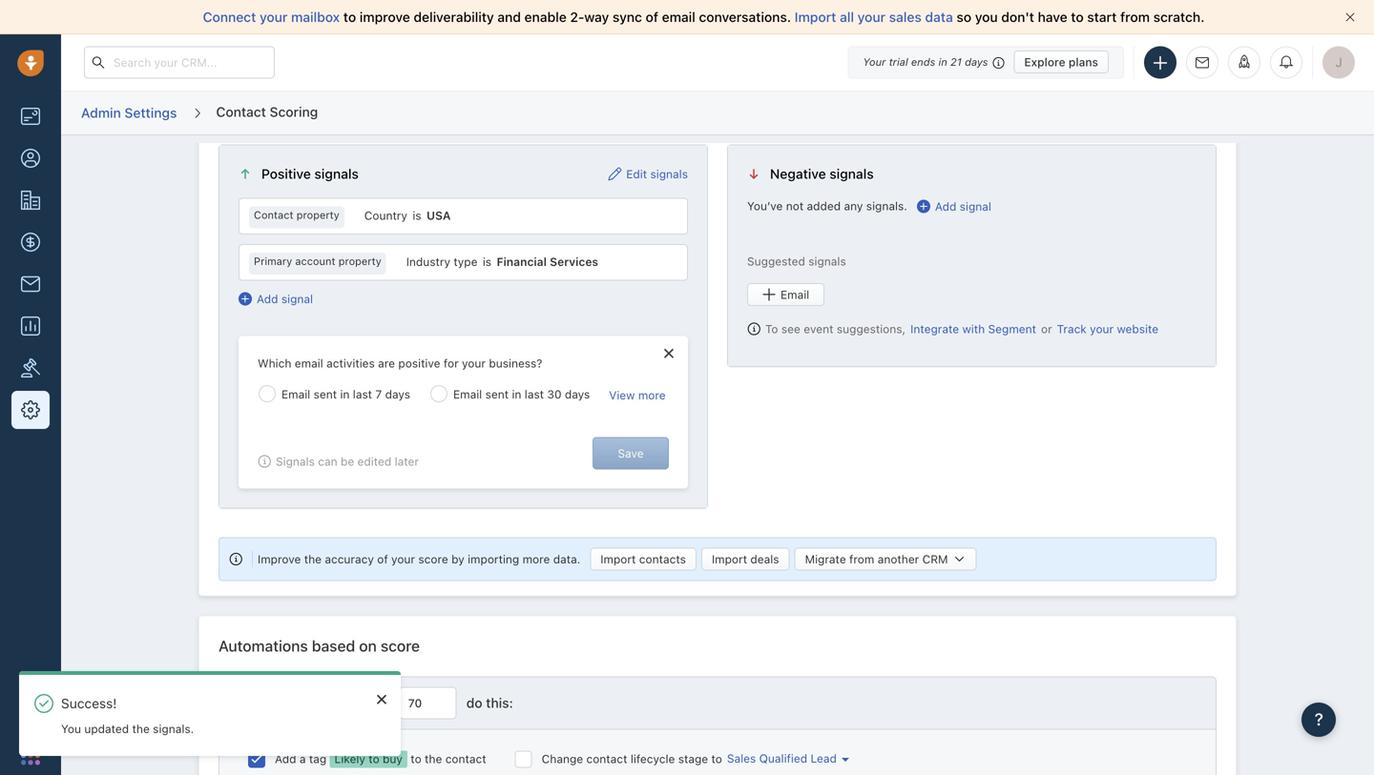 Task type: describe. For each thing, give the bounding box(es) containing it.
trial
[[889, 56, 908, 68]]

buy
[[383, 753, 403, 766]]

to
[[765, 322, 778, 336]]

7
[[375, 388, 382, 401]]

you
[[975, 9, 998, 25]]

2 vertical spatial add
[[275, 753, 296, 766]]

add for 'add signal' link to the right
[[935, 200, 957, 213]]

you
[[61, 723, 81, 736]]

0 vertical spatial from
[[1120, 9, 1150, 25]]

edit
[[626, 168, 647, 181]]

edit signals link
[[608, 166, 688, 183]]

track your website link
[[1057, 321, 1159, 338]]

signals for positive signals
[[314, 166, 359, 182]]

close image
[[377, 695, 387, 706]]

migrate from another crm
[[805, 553, 948, 567]]

improve
[[360, 9, 410, 25]]

enable
[[525, 9, 567, 25]]

do
[[466, 696, 482, 711]]

sent for email sent in last 7 days
[[314, 388, 337, 401]]

success!
[[61, 696, 117, 712]]

primary account property
[[254, 255, 381, 268]]

based
[[312, 638, 355, 656]]

integrate with segment link
[[911, 321, 1036, 338]]

0 vertical spatial is
[[413, 209, 421, 222]]

way
[[584, 9, 609, 25]]

phone image
[[21, 703, 40, 722]]

suggested
[[747, 255, 805, 268]]

contact scoring
[[216, 104, 318, 120]]

financial
[[497, 255, 547, 269]]

you updated the signals.
[[61, 723, 194, 736]]

this
[[486, 696, 509, 711]]

negative
[[770, 166, 826, 182]]

email for email
[[781, 288, 810, 301]]

edited
[[357, 455, 392, 469]]

1 horizontal spatial signals.
[[866, 200, 907, 213]]

likely
[[335, 753, 365, 766]]

last for 7
[[353, 388, 372, 401]]

plans
[[1069, 55, 1098, 69]]

1 horizontal spatial email
[[662, 9, 696, 25]]

lead
[[811, 752, 837, 766]]

can
[[318, 455, 337, 469]]

suggestions,
[[837, 322, 906, 336]]

start
[[1087, 9, 1117, 25]]

add for the left 'add signal' link
[[257, 293, 278, 306]]

you've not added any signals.
[[747, 200, 907, 213]]

0 horizontal spatial of
[[377, 553, 388, 566]]

days for email sent in last 30 days
[[565, 388, 590, 401]]

is for industry type is financial services
[[483, 255, 492, 269]]

deals
[[751, 553, 779, 567]]

in for email sent in last 30 days
[[512, 388, 521, 401]]

0 vertical spatial more
[[638, 389, 666, 402]]

deliverability
[[414, 9, 494, 25]]

2 horizontal spatial in
[[939, 56, 948, 68]]

website
[[1117, 322, 1159, 336]]

connect your mailbox to improve deliverability and enable 2-way sync of email conversations. import all your sales data so you don't have to start from scratch.
[[203, 9, 1205, 25]]

lifecycle
[[631, 753, 675, 766]]

0 horizontal spatial add signal link
[[239, 291, 313, 308]]

explore
[[1024, 55, 1066, 69]]

email sent in last 30 days
[[453, 388, 590, 401]]

segment
[[988, 322, 1036, 336]]

to see event suggestions, integrate with segment or track your website
[[765, 322, 1159, 336]]

industry type is financial services
[[406, 255, 598, 269]]

add signal for 'add signal' link to the right
[[935, 200, 992, 213]]

add signal for the left 'add signal' link
[[257, 293, 313, 306]]

positive signals
[[261, 166, 359, 182]]

not
[[786, 200, 804, 213]]

tag
[[309, 753, 327, 766]]

sales qualified lead button
[[722, 752, 850, 766]]

qualified
[[759, 752, 807, 766]]

integrate
[[911, 322, 959, 336]]

2 vertical spatial score
[[260, 696, 295, 711]]

import contacts
[[601, 553, 686, 567]]

your left mailbox
[[260, 9, 288, 25]]

email button
[[747, 283, 825, 306]]

0 horizontal spatial email
[[295, 357, 323, 370]]

0 horizontal spatial from
[[849, 553, 875, 567]]

0 vertical spatial close image
[[1346, 12, 1355, 22]]

view more link
[[609, 388, 666, 408]]

positive
[[261, 166, 311, 182]]

migrate
[[805, 553, 846, 567]]

business?
[[489, 357, 542, 370]]

admin settings link
[[80, 98, 178, 128]]

usa
[[427, 209, 451, 222]]

21
[[951, 56, 962, 68]]

0 horizontal spatial the
[[132, 723, 150, 736]]

0 vertical spatial score
[[418, 553, 448, 566]]

import deals
[[712, 553, 779, 567]]

settings
[[125, 105, 177, 121]]

change contact lifecycle stage to
[[542, 753, 722, 766]]

contact for contact property
[[254, 209, 294, 221]]

to left buy
[[369, 753, 380, 766]]

accuracy
[[325, 553, 374, 566]]

email for email sent in last 7 days
[[282, 388, 310, 401]]

is for if score is greater than
[[299, 696, 309, 711]]

signals for suggested signals
[[809, 255, 846, 268]]

freshworks switcher image
[[21, 747, 40, 766]]

you've
[[747, 200, 783, 213]]

contact property
[[254, 209, 340, 221]]

1 vertical spatial more
[[523, 553, 550, 566]]

explore plans link
[[1014, 51, 1109, 73]]

sales
[[727, 752, 756, 766]]

your right for
[[462, 357, 486, 370]]

connect your mailbox link
[[203, 9, 343, 25]]

if score is greater than
[[248, 696, 390, 711]]

contacts
[[639, 553, 686, 567]]

your
[[863, 56, 886, 68]]

signals for edit signals
[[650, 168, 688, 181]]

country is usa
[[364, 209, 451, 222]]

which
[[258, 357, 291, 370]]



Task type: locate. For each thing, give the bounding box(es) containing it.
0 vertical spatial signals.
[[866, 200, 907, 213]]

score
[[418, 553, 448, 566], [381, 638, 420, 656], [260, 696, 295, 711]]

0 horizontal spatial contact
[[445, 753, 486, 766]]

import left deals
[[712, 553, 747, 567]]

0 horizontal spatial sent
[[314, 388, 337, 401]]

of right accuracy
[[377, 553, 388, 566]]

1 horizontal spatial contact
[[586, 753, 627, 766]]

2 horizontal spatial the
[[425, 753, 442, 766]]

improve the accuracy of your score by importing more data.
[[258, 553, 581, 566]]

don't
[[1001, 9, 1034, 25]]

of right the "sync"
[[646, 9, 658, 25]]

is left greater
[[299, 696, 309, 711]]

0 vertical spatial signal
[[960, 200, 992, 213]]

add down primary
[[257, 293, 278, 306]]

signals. right 'updated'
[[153, 723, 194, 736]]

0 horizontal spatial signal
[[281, 293, 313, 306]]

days right 7 in the left of the page
[[385, 388, 410, 401]]

0 horizontal spatial signals.
[[153, 723, 194, 736]]

2 sent from the left
[[485, 388, 509, 401]]

days right 21
[[965, 56, 988, 68]]

to
[[343, 9, 356, 25], [1071, 9, 1084, 25], [369, 753, 380, 766], [411, 753, 422, 766], [711, 753, 722, 766]]

signals right edit
[[650, 168, 688, 181]]

phone element
[[11, 694, 50, 732]]

mailbox
[[291, 9, 340, 25]]

import contacts button
[[590, 548, 697, 571]]

sent down business?
[[485, 388, 509, 401]]

primary
[[254, 255, 292, 268]]

import inside button
[[712, 553, 747, 567]]

1 vertical spatial signals.
[[153, 723, 194, 736]]

contact right the 'change'
[[586, 753, 627, 766]]

add left a at the bottom of page
[[275, 753, 296, 766]]

properties image
[[21, 359, 40, 378]]

view more
[[609, 389, 666, 402]]

admin
[[81, 105, 121, 121]]

track
[[1057, 322, 1087, 336]]

contact
[[445, 753, 486, 766], [586, 753, 627, 766]]

1 vertical spatial add signal
[[257, 293, 313, 306]]

email sent in last 7 days
[[282, 388, 410, 401]]

last left 30
[[525, 388, 544, 401]]

and
[[498, 9, 521, 25]]

0 vertical spatial add
[[935, 200, 957, 213]]

1 horizontal spatial email
[[453, 388, 482, 401]]

contact for contact scoring
[[216, 104, 266, 120]]

0 vertical spatial add signal link
[[917, 198, 992, 215]]

by
[[451, 553, 465, 566]]

1 vertical spatial property
[[338, 255, 381, 268]]

contact down positive
[[254, 209, 294, 221]]

1 last from the left
[[353, 388, 372, 401]]

view
[[609, 389, 635, 402]]

0 horizontal spatial close image
[[664, 349, 674, 359]]

ends
[[911, 56, 936, 68]]

1 horizontal spatial in
[[512, 388, 521, 401]]

days right 30
[[565, 388, 590, 401]]

services
[[550, 255, 598, 269]]

your right track
[[1090, 322, 1114, 336]]

all
[[840, 9, 854, 25]]

0 vertical spatial of
[[646, 9, 658, 25]]

sent
[[314, 388, 337, 401], [485, 388, 509, 401]]

positive
[[398, 357, 440, 370]]

the right 'updated'
[[132, 723, 150, 736]]

account
[[295, 255, 335, 268]]

0 vertical spatial the
[[304, 553, 322, 566]]

1 horizontal spatial import
[[712, 553, 747, 567]]

your trial ends in 21 days
[[863, 56, 988, 68]]

score right on
[[381, 638, 420, 656]]

in down business?
[[512, 388, 521, 401]]

property right account
[[338, 255, 381, 268]]

contact
[[216, 104, 266, 120], [254, 209, 294, 221]]

signals for negative signals
[[830, 166, 874, 182]]

1 vertical spatial email
[[295, 357, 323, 370]]

0 vertical spatial add signal
[[935, 200, 992, 213]]

is left usa
[[413, 209, 421, 222]]

2 horizontal spatial days
[[965, 56, 988, 68]]

days for your trial ends in 21 days
[[965, 56, 988, 68]]

0 vertical spatial email
[[662, 9, 696, 25]]

are
[[378, 357, 395, 370]]

email for email sent in last 30 days
[[453, 388, 482, 401]]

0 horizontal spatial email
[[282, 388, 310, 401]]

email inside button
[[781, 288, 810, 301]]

0 horizontal spatial is
[[299, 696, 309, 711]]

stage
[[678, 753, 708, 766]]

add a tag likely to buy to the contact
[[275, 753, 486, 766]]

type
[[454, 255, 478, 269]]

signals can be edited later
[[276, 455, 419, 469]]

2-
[[570, 9, 584, 25]]

later
[[395, 455, 419, 469]]

the right improve
[[304, 553, 322, 566]]

import for import contacts
[[601, 553, 636, 567]]

0 horizontal spatial import
[[601, 553, 636, 567]]

2 contact from the left
[[586, 753, 627, 766]]

days for email sent in last 7 days
[[385, 388, 410, 401]]

a
[[300, 753, 306, 766]]

country
[[364, 209, 407, 222]]

signals. right any
[[866, 200, 907, 213]]

from right migrate
[[849, 553, 875, 567]]

None number field
[[400, 688, 457, 720]]

0 horizontal spatial in
[[340, 388, 350, 401]]

import left contacts
[[601, 553, 636, 567]]

1 horizontal spatial the
[[304, 553, 322, 566]]

automations based on score
[[219, 638, 420, 656]]

edit signals
[[626, 168, 688, 181]]

1 horizontal spatial add signal link
[[917, 198, 992, 215]]

0 vertical spatial property
[[297, 209, 340, 221]]

your right accuracy
[[391, 553, 415, 566]]

sent down activities
[[314, 388, 337, 401]]

last left 7 in the left of the page
[[353, 388, 372, 401]]

email down which
[[282, 388, 310, 401]]

30
[[547, 388, 562, 401]]

0 horizontal spatial days
[[385, 388, 410, 401]]

property down 'positive signals'
[[297, 209, 340, 221]]

1 horizontal spatial sent
[[485, 388, 509, 401]]

score left by
[[418, 553, 448, 566]]

last for 30
[[525, 388, 544, 401]]

2 horizontal spatial import
[[795, 9, 836, 25]]

1 vertical spatial add signal link
[[239, 291, 313, 308]]

1 horizontal spatial more
[[638, 389, 666, 402]]

1 contact from the left
[[445, 753, 486, 766]]

suggested signals
[[747, 255, 846, 268]]

negative signals
[[770, 166, 874, 182]]

updated
[[84, 723, 129, 736]]

add signal
[[935, 200, 992, 213], [257, 293, 313, 306]]

property
[[297, 209, 340, 221], [338, 255, 381, 268]]

import
[[795, 9, 836, 25], [601, 553, 636, 567], [712, 553, 747, 567]]

explore plans
[[1024, 55, 1098, 69]]

your right all
[[858, 9, 886, 25]]

if
[[248, 696, 257, 711]]

change
[[542, 753, 583, 766]]

0 horizontal spatial add signal
[[257, 293, 313, 306]]

1 vertical spatial of
[[377, 553, 388, 566]]

signals up any
[[830, 166, 874, 182]]

in for email sent in last 7 days
[[340, 388, 350, 401]]

scratch.
[[1153, 9, 1205, 25]]

the right buy
[[425, 753, 442, 766]]

1 horizontal spatial days
[[565, 388, 590, 401]]

sales qualified lead
[[727, 752, 837, 766]]

email
[[781, 288, 810, 301], [282, 388, 310, 401], [453, 388, 482, 401]]

2 last from the left
[[525, 388, 544, 401]]

to left start
[[1071, 9, 1084, 25]]

import for import deals
[[712, 553, 747, 567]]

0 horizontal spatial more
[[523, 553, 550, 566]]

is right type
[[483, 255, 492, 269]]

signals right suggested
[[809, 255, 846, 268]]

days
[[965, 56, 988, 68], [385, 388, 410, 401], [565, 388, 590, 401]]

1 sent from the left
[[314, 388, 337, 401]]

score right if on the left bottom of page
[[260, 696, 295, 711]]

email right which
[[295, 357, 323, 370]]

signals right positive
[[314, 166, 359, 182]]

see
[[782, 322, 801, 336]]

import left all
[[795, 9, 836, 25]]

admin settings
[[81, 105, 177, 121]]

1 horizontal spatial from
[[1120, 9, 1150, 25]]

email right the "sync"
[[662, 9, 696, 25]]

1 vertical spatial is
[[483, 255, 492, 269]]

1 vertical spatial close image
[[664, 349, 674, 359]]

0 vertical spatial contact
[[216, 104, 266, 120]]

1 vertical spatial signal
[[281, 293, 313, 306]]

sync
[[613, 9, 642, 25]]

contact down do in the left bottom of the page
[[445, 753, 486, 766]]

data
[[925, 9, 953, 25]]

to right "stage"
[[711, 753, 722, 766]]

1 horizontal spatial is
[[413, 209, 421, 222]]

2 horizontal spatial is
[[483, 255, 492, 269]]

on
[[359, 638, 377, 656]]

for
[[444, 357, 459, 370]]

1 vertical spatial the
[[132, 723, 150, 736]]

1 horizontal spatial add signal
[[935, 200, 992, 213]]

0 horizontal spatial last
[[353, 388, 372, 401]]

another
[[878, 553, 919, 567]]

any
[[844, 200, 863, 213]]

1 horizontal spatial close image
[[1346, 12, 1355, 22]]

close image
[[1346, 12, 1355, 22], [664, 349, 674, 359]]

Search your CRM... text field
[[84, 46, 275, 79]]

add right any
[[935, 200, 957, 213]]

email down the suggested signals
[[781, 288, 810, 301]]

sent for email sent in last 30 days
[[485, 388, 509, 401]]

2 vertical spatial the
[[425, 753, 442, 766]]

1 vertical spatial from
[[849, 553, 875, 567]]

2 vertical spatial is
[[299, 696, 309, 711]]

signals
[[276, 455, 315, 469]]

contact left scoring
[[216, 104, 266, 120]]

to right buy
[[411, 753, 422, 766]]

1 vertical spatial add
[[257, 293, 278, 306]]

so
[[957, 9, 972, 25]]

1 vertical spatial contact
[[254, 209, 294, 221]]

activities
[[326, 357, 375, 370]]

more
[[638, 389, 666, 402], [523, 553, 550, 566]]

be
[[341, 455, 354, 469]]

in left 21
[[939, 56, 948, 68]]

import inside button
[[601, 553, 636, 567]]

1 vertical spatial score
[[381, 638, 420, 656]]

in
[[939, 56, 948, 68], [340, 388, 350, 401], [512, 388, 521, 401]]

email down for
[[453, 388, 482, 401]]

which email activities are positive for your business?
[[258, 357, 542, 370]]

to right mailbox
[[343, 9, 356, 25]]

1 horizontal spatial of
[[646, 9, 658, 25]]

1 horizontal spatial signal
[[960, 200, 992, 213]]

signal
[[960, 200, 992, 213], [281, 293, 313, 306]]

import deals button
[[701, 548, 790, 571]]

2 horizontal spatial email
[[781, 288, 810, 301]]

email
[[662, 9, 696, 25], [295, 357, 323, 370]]

more left data.
[[523, 553, 550, 566]]

more right view
[[638, 389, 666, 402]]

in down activities
[[340, 388, 350, 401]]

1 horizontal spatial last
[[525, 388, 544, 401]]

from right start
[[1120, 9, 1150, 25]]

automations
[[219, 638, 308, 656]]



Task type: vqa. For each thing, say whether or not it's contained in the screenshot.
sent
yes



